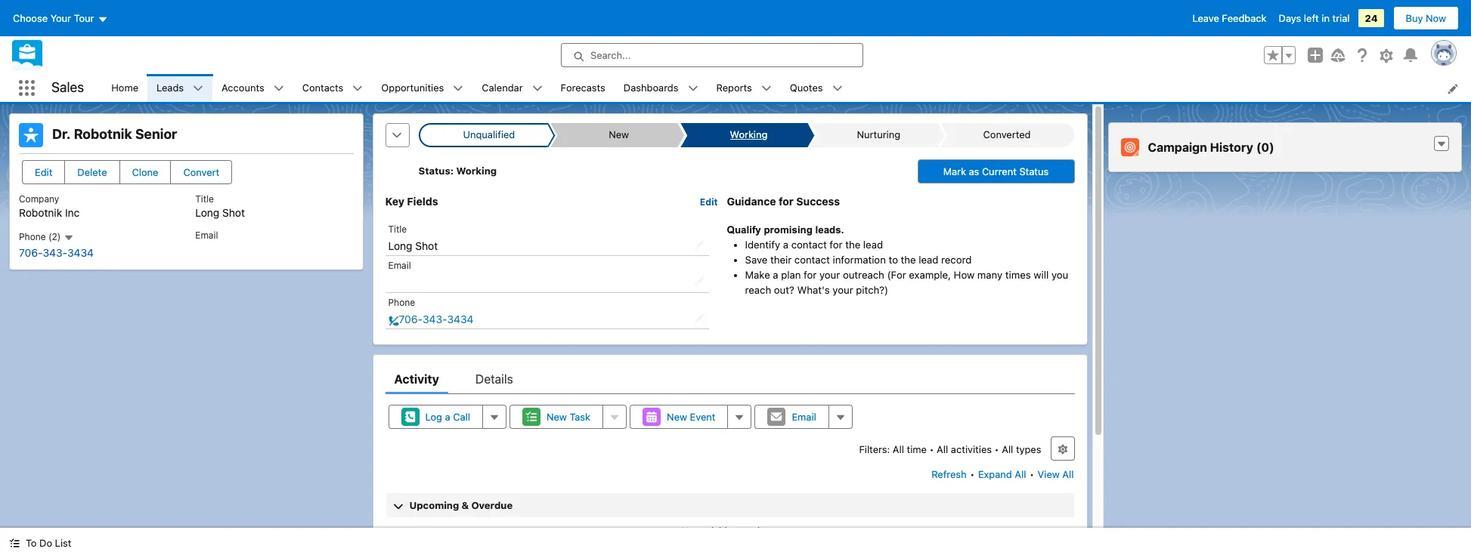 Task type: vqa. For each thing, say whether or not it's contained in the screenshot.
the leftmost One lead per task
no



Task type: describe. For each thing, give the bounding box(es) containing it.
dashboards list item
[[615, 74, 707, 102]]

qualify
[[727, 224, 761, 236]]

expand all button
[[978, 463, 1027, 487]]

activity
[[394, 373, 439, 387]]

to
[[26, 538, 37, 550]]

calendar link
[[473, 74, 532, 102]]

text default image for reports
[[761, 83, 772, 94]]

contacts list item
[[293, 74, 372, 102]]

log
[[425, 412, 442, 424]]

all right expand
[[1015, 469, 1026, 481]]

text default image for quotes
[[832, 83, 843, 94]]

key fields
[[385, 195, 438, 208]]

converted
[[983, 129, 1031, 141]]

accounts
[[222, 81, 264, 94]]

(2)
[[48, 231, 61, 243]]

home link
[[102, 74, 147, 102]]

1 horizontal spatial for
[[804, 269, 817, 281]]

choose your tour
[[13, 12, 94, 24]]

nurturing
[[857, 129, 901, 141]]

choose
[[13, 12, 48, 24]]

in
[[1322, 12, 1330, 24]]

reports list item
[[707, 74, 781, 102]]

new for new event
[[667, 412, 687, 424]]

accounts list item
[[213, 74, 293, 102]]

phone for phone (2)
[[19, 231, 46, 243]]

(0)
[[1257, 141, 1274, 154]]

how
[[954, 269, 975, 281]]

your
[[50, 12, 71, 24]]

qualify promising leads. identify a contact for the lead save their contact information to the lead record make a plan for your outreach (for example, how many times will you reach out? what's your pitch?)
[[727, 224, 1069, 296]]

new event button
[[630, 405, 728, 430]]

log a call button
[[388, 405, 483, 430]]

leave
[[1193, 12, 1219, 24]]

phone (2)
[[19, 231, 63, 243]]

quotes
[[790, 81, 823, 94]]

text default image for dashboards
[[688, 83, 698, 94]]

overdue
[[471, 500, 513, 512]]

• left view
[[1030, 469, 1034, 481]]

1 horizontal spatial the
[[901, 254, 916, 266]]

dr. robotnik senior
[[52, 126, 177, 142]]

title for title long shot
[[195, 194, 214, 205]]

3434
[[67, 246, 94, 259]]

list containing home
[[102, 74, 1471, 102]]

delete button
[[65, 160, 120, 184]]

choose your tour button
[[12, 6, 108, 30]]

0 horizontal spatial for
[[779, 195, 794, 208]]

text default image inside phone (2) popup button
[[63, 233, 74, 243]]

history
[[1210, 141, 1254, 154]]

accounts link
[[213, 74, 273, 102]]

title long shot
[[195, 194, 245, 219]]

0 horizontal spatial lead
[[863, 239, 883, 251]]

1 vertical spatial working
[[456, 165, 497, 177]]

details
[[476, 373, 513, 387]]

1 vertical spatial edit
[[700, 197, 718, 208]]

new for new
[[609, 129, 629, 141]]

refresh
[[932, 469, 967, 481]]

706-343-3434
[[19, 246, 94, 259]]

leads list item
[[147, 74, 213, 102]]

1 horizontal spatial email
[[388, 260, 411, 272]]

all left types
[[1002, 444, 1013, 456]]

clone
[[132, 166, 158, 178]]

unqualified
[[463, 129, 515, 141]]

make
[[745, 269, 770, 281]]

0 vertical spatial the
[[845, 239, 861, 251]]

1 horizontal spatial long
[[388, 240, 412, 253]]

view all link
[[1037, 463, 1075, 487]]

706-
[[19, 246, 43, 259]]

company
[[19, 194, 59, 205]]

leave feedback
[[1193, 12, 1267, 24]]

working link
[[687, 123, 807, 147]]

1 vertical spatial for
[[830, 239, 843, 251]]

campaign
[[1148, 141, 1207, 154]]

0 vertical spatial email
[[195, 230, 218, 241]]

robotnik for dr.
[[74, 126, 132, 142]]

leads link
[[147, 74, 193, 102]]

what's
[[797, 284, 830, 296]]

time
[[907, 444, 927, 456]]

refresh • expand all • view all
[[932, 469, 1074, 481]]

edit button
[[22, 160, 65, 184]]

1 vertical spatial lead
[[919, 254, 939, 266]]

0 vertical spatial your
[[820, 269, 840, 281]]

0 vertical spatial contact
[[791, 239, 827, 251]]

outreach
[[843, 269, 885, 281]]

convert
[[183, 166, 219, 178]]

times
[[1005, 269, 1031, 281]]

to
[[889, 254, 898, 266]]

long inside title long shot
[[195, 206, 219, 219]]

forecasts
[[561, 81, 605, 94]]

types
[[1016, 444, 1042, 456]]

shot inside title long shot
[[222, 206, 245, 219]]

upcoming & overdue
[[409, 500, 513, 512]]

activities
[[951, 444, 992, 456]]

guidance
[[727, 195, 776, 208]]

working inside working link
[[730, 129, 768, 141]]

now
[[1426, 12, 1446, 24]]

edit inside button
[[35, 166, 52, 178]]

company robotnik inc
[[19, 194, 80, 219]]

convert button
[[170, 160, 232, 184]]

buy now
[[1406, 12, 1446, 24]]

success
[[796, 195, 840, 208]]

call
[[453, 412, 470, 424]]

record
[[941, 254, 972, 266]]

days left in trial
[[1279, 12, 1350, 24]]

nurturing link
[[817, 123, 937, 147]]

mark as current status
[[943, 166, 1049, 178]]

• right time
[[930, 444, 934, 456]]

0 horizontal spatial status
[[418, 165, 450, 177]]

text default image for leads
[[193, 83, 203, 94]]

task
[[570, 412, 591, 424]]

unqualified link
[[428, 125, 548, 146]]

you
[[1052, 269, 1069, 281]]

days
[[1279, 12, 1301, 24]]

new for new task
[[547, 412, 567, 424]]

buy
[[1406, 12, 1423, 24]]

out?
[[774, 284, 795, 296]]

long shot
[[388, 240, 438, 253]]



Task type: locate. For each thing, give the bounding box(es) containing it.
reports link
[[707, 74, 761, 102]]

1 vertical spatial contact
[[794, 254, 830, 266]]

text default image inside reports list item
[[761, 83, 772, 94]]

phone (2) button
[[19, 231, 74, 243]]

fields
[[407, 195, 438, 208]]

1 horizontal spatial lead
[[919, 254, 939, 266]]

working down reports list item
[[730, 129, 768, 141]]

group
[[1264, 46, 1296, 64]]

filters: all time • all activities • all types
[[859, 444, 1042, 456]]

robotnik up delete
[[74, 126, 132, 142]]

0 horizontal spatial title
[[195, 194, 214, 205]]

0 vertical spatial phone
[[19, 231, 46, 243]]

lead up information
[[863, 239, 883, 251]]

as
[[969, 166, 979, 178]]

all right time
[[937, 444, 948, 456]]

robotnik down company
[[19, 206, 62, 219]]

lead image
[[19, 123, 43, 147]]

opportunities
[[381, 81, 444, 94]]

text default image for opportunities
[[453, 83, 464, 94]]

forecasts link
[[552, 74, 615, 102]]

working right :
[[456, 165, 497, 177]]

all
[[893, 444, 904, 456], [937, 444, 948, 456], [1002, 444, 1013, 456], [1015, 469, 1026, 481], [1063, 469, 1074, 481]]

text default image inside calendar list item
[[532, 83, 543, 94]]

the right to
[[901, 254, 916, 266]]

1 horizontal spatial status
[[1020, 166, 1049, 178]]

text default image for calendar
[[532, 83, 543, 94]]

path options list box
[[418, 123, 1075, 147]]

contact
[[791, 239, 827, 251], [794, 254, 830, 266]]

phone up 706-
[[19, 231, 46, 243]]

edit
[[35, 166, 52, 178], [700, 197, 718, 208]]

all left time
[[893, 444, 904, 456]]

• left expand
[[970, 469, 975, 481]]

text default image inside quotes list item
[[832, 83, 843, 94]]

a right log
[[445, 412, 450, 424]]

0 horizontal spatial robotnik
[[19, 206, 62, 219]]

• up expand
[[995, 444, 999, 456]]

opportunities list item
[[372, 74, 473, 102]]

(for
[[887, 269, 906, 281]]

1 horizontal spatial title
[[388, 224, 407, 235]]

information
[[833, 254, 886, 266]]

email
[[195, 230, 218, 241], [388, 260, 411, 272], [792, 412, 816, 424]]

0 horizontal spatial edit
[[35, 166, 52, 178]]

leads.
[[815, 224, 844, 236]]

for up promising
[[779, 195, 794, 208]]

title up long shot
[[388, 224, 407, 235]]

your up the what's
[[820, 269, 840, 281]]

text default image for contacts
[[353, 83, 363, 94]]

identify
[[745, 239, 780, 251]]

campaign history (0)
[[1148, 141, 1274, 154]]

example,
[[909, 269, 951, 281]]

new link
[[557, 123, 678, 147]]

contact up plan at the right
[[794, 254, 830, 266]]

expand
[[978, 469, 1012, 481]]

text default image inside the dashboards list item
[[688, 83, 698, 94]]

343-
[[43, 246, 67, 259]]

1 horizontal spatial robotnik
[[74, 126, 132, 142]]

leave feedback link
[[1193, 12, 1267, 24]]

edit left 'guidance' on the top
[[700, 197, 718, 208]]

refresh button
[[931, 463, 968, 487]]

new left 'event' at the left bottom of page
[[667, 412, 687, 424]]

buy now button
[[1393, 6, 1459, 30]]

2 vertical spatial for
[[804, 269, 817, 281]]

email inside button
[[792, 412, 816, 424]]

new inside 'path options' list box
[[609, 129, 629, 141]]

a down promising
[[783, 239, 789, 251]]

status
[[418, 165, 450, 177], [1020, 166, 1049, 178]]

text default image left calendar link
[[453, 83, 464, 94]]

guidance for success
[[727, 195, 840, 208]]

0 horizontal spatial a
[[445, 412, 450, 424]]

log a call
[[425, 412, 470, 424]]

search... button
[[561, 43, 863, 67]]

lead up example,
[[919, 254, 939, 266]]

opportunities link
[[372, 74, 453, 102]]

text default image
[[353, 83, 363, 94], [453, 83, 464, 94], [688, 83, 698, 94], [832, 83, 843, 94], [63, 233, 74, 243], [9, 539, 20, 549]]

phone
[[19, 231, 46, 243], [388, 297, 415, 308]]

text default image down the search... button
[[688, 83, 698, 94]]

1 vertical spatial shot
[[415, 240, 438, 253]]

dashboards link
[[615, 74, 688, 102]]

converted link
[[947, 123, 1067, 147]]

calendar list item
[[473, 74, 552, 102]]

1 horizontal spatial edit
[[700, 197, 718, 208]]

contacts link
[[293, 74, 353, 102]]

contacts
[[302, 81, 344, 94]]

trial
[[1333, 12, 1350, 24]]

sales
[[51, 80, 84, 95]]

text default image
[[193, 83, 203, 94], [273, 83, 284, 94], [532, 83, 543, 94], [761, 83, 772, 94], [1437, 139, 1447, 150]]

for up the what's
[[804, 269, 817, 281]]

1 horizontal spatial a
[[773, 269, 778, 281]]

1 vertical spatial email
[[388, 260, 411, 272]]

pitch?)
[[856, 284, 888, 296]]

2 horizontal spatial email
[[792, 412, 816, 424]]

title down convert button
[[195, 194, 214, 205]]

1 vertical spatial your
[[833, 284, 853, 296]]

1 vertical spatial the
[[901, 254, 916, 266]]

status up fields
[[418, 165, 450, 177]]

0 horizontal spatial working
[[456, 165, 497, 177]]

long
[[195, 206, 219, 219], [388, 240, 412, 253]]

list
[[55, 538, 71, 550]]

search...
[[591, 49, 631, 61]]

new left task at the left bottom
[[547, 412, 567, 424]]

do
[[39, 538, 52, 550]]

0 horizontal spatial new
[[547, 412, 567, 424]]

0 horizontal spatial long
[[195, 206, 219, 219]]

status inside button
[[1020, 166, 1049, 178]]

all right view
[[1063, 469, 1074, 481]]

0 horizontal spatial phone
[[19, 231, 46, 243]]

a inside button
[[445, 412, 450, 424]]

2 vertical spatial email
[[792, 412, 816, 424]]

title for title
[[388, 224, 407, 235]]

2 horizontal spatial for
[[830, 239, 843, 251]]

1 vertical spatial robotnik
[[19, 206, 62, 219]]

1 vertical spatial phone
[[388, 297, 415, 308]]

quotes list item
[[781, 74, 852, 102]]

1 vertical spatial a
[[773, 269, 778, 281]]

text default image inside the 'to do list' "button"
[[9, 539, 20, 549]]

activity link
[[394, 365, 439, 395]]

robotnik inside company robotnik inc
[[19, 206, 62, 219]]

a
[[783, 239, 789, 251], [773, 269, 778, 281], [445, 412, 450, 424]]

will
[[1034, 269, 1049, 281]]

shot
[[222, 206, 245, 219], [415, 240, 438, 253]]

1 horizontal spatial shot
[[415, 240, 438, 253]]

event
[[690, 412, 716, 424]]

2 horizontal spatial new
[[667, 412, 687, 424]]

title inside title long shot
[[195, 194, 214, 205]]

new down the dashboards link
[[609, 129, 629, 141]]

0 vertical spatial a
[[783, 239, 789, 251]]

1 horizontal spatial working
[[730, 129, 768, 141]]

0 vertical spatial long
[[195, 206, 219, 219]]

new event
[[667, 412, 716, 424]]

text default image for accounts
[[273, 83, 284, 94]]

0 horizontal spatial the
[[845, 239, 861, 251]]

1 vertical spatial long
[[388, 240, 412, 253]]

feedback
[[1222, 12, 1267, 24]]

0 vertical spatial robotnik
[[74, 126, 132, 142]]

text default image inside contacts list item
[[353, 83, 363, 94]]

0 horizontal spatial email
[[195, 230, 218, 241]]

new task
[[547, 412, 591, 424]]

0 vertical spatial title
[[195, 194, 214, 205]]

filters:
[[859, 444, 890, 456]]

current
[[982, 166, 1017, 178]]

text default image inside leads list item
[[193, 83, 203, 94]]

0 vertical spatial working
[[730, 129, 768, 141]]

the
[[845, 239, 861, 251], [901, 254, 916, 266]]

the up information
[[845, 239, 861, 251]]

status right current
[[1020, 166, 1049, 178]]

0 horizontal spatial shot
[[222, 206, 245, 219]]

a left plan at the right
[[773, 269, 778, 281]]

text default image right contacts
[[353, 83, 363, 94]]

2 horizontal spatial a
[[783, 239, 789, 251]]

0 vertical spatial shot
[[222, 206, 245, 219]]

key
[[385, 195, 404, 208]]

mark as current status button
[[918, 160, 1075, 184]]

lead
[[863, 239, 883, 251], [919, 254, 939, 266]]

text default image left to
[[9, 539, 20, 549]]

text default image right quotes
[[832, 83, 843, 94]]

shot down convert button
[[222, 206, 245, 219]]

1 vertical spatial title
[[388, 224, 407, 235]]

plan
[[781, 269, 801, 281]]

delete
[[77, 166, 107, 178]]

for down leads.
[[830, 239, 843, 251]]

long down "key"
[[388, 240, 412, 253]]

mark
[[943, 166, 966, 178]]

0 vertical spatial for
[[779, 195, 794, 208]]

2 vertical spatial a
[[445, 412, 450, 424]]

contact down leads.
[[791, 239, 827, 251]]

text default image inside the opportunities list item
[[453, 83, 464, 94]]

phone inside phone (2) popup button
[[19, 231, 46, 243]]

status : working
[[418, 165, 497, 177]]

calendar
[[482, 81, 523, 94]]

0 vertical spatial lead
[[863, 239, 883, 251]]

upcoming
[[409, 500, 459, 512]]

text default image right (2)
[[63, 233, 74, 243]]

0 vertical spatial edit
[[35, 166, 52, 178]]

1 horizontal spatial new
[[609, 129, 629, 141]]

tab list containing activity
[[385, 365, 1075, 395]]

edit link
[[700, 196, 718, 208]]

phone for phone
[[388, 297, 415, 308]]

email button
[[755, 405, 829, 430]]

shot down fields
[[415, 240, 438, 253]]

list
[[102, 74, 1471, 102]]

1 horizontal spatial phone
[[388, 297, 415, 308]]

edit up company
[[35, 166, 52, 178]]

text default image inside accounts list item
[[273, 83, 284, 94]]

your down outreach on the right of page
[[833, 284, 853, 296]]

long down convert button
[[195, 206, 219, 219]]

robotnik for company
[[19, 206, 62, 219]]

phone down long shot
[[388, 297, 415, 308]]

tab list
[[385, 365, 1075, 395]]



